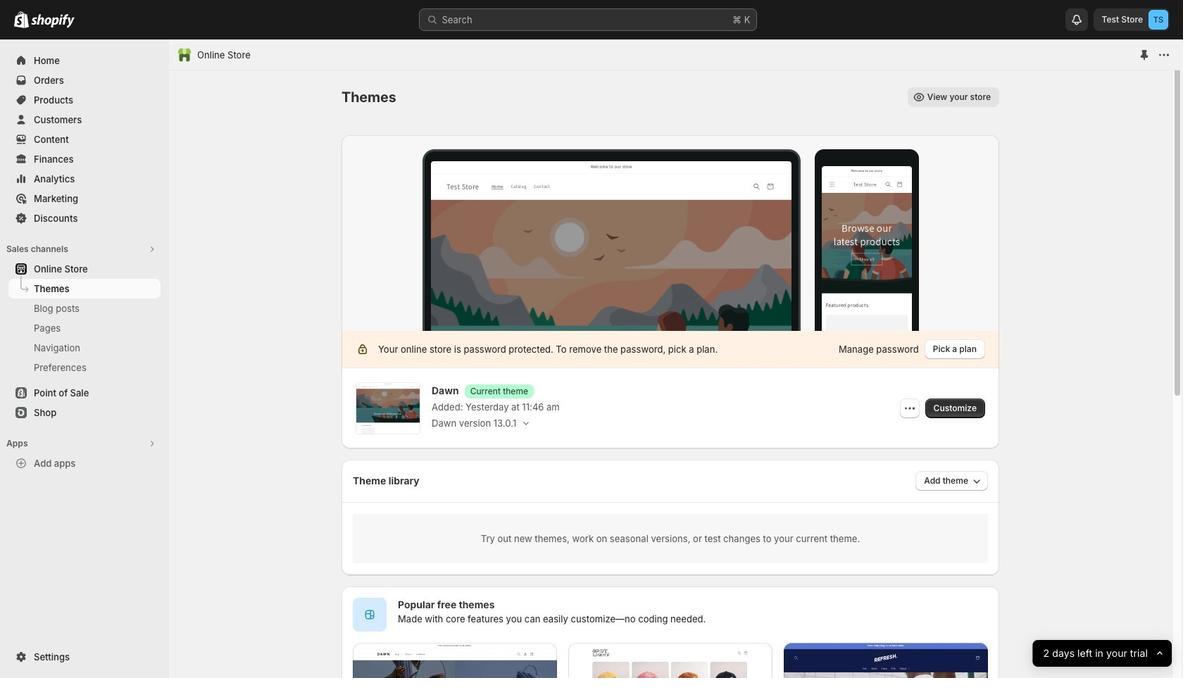 Task type: describe. For each thing, give the bounding box(es) containing it.
online store image
[[177, 48, 192, 62]]

shopify image
[[14, 11, 29, 28]]



Task type: locate. For each thing, give the bounding box(es) containing it.
test store image
[[1149, 10, 1168, 30]]

shopify image
[[31, 14, 75, 28]]



Task type: vqa. For each thing, say whether or not it's contained in the screenshot.
"text box"
no



